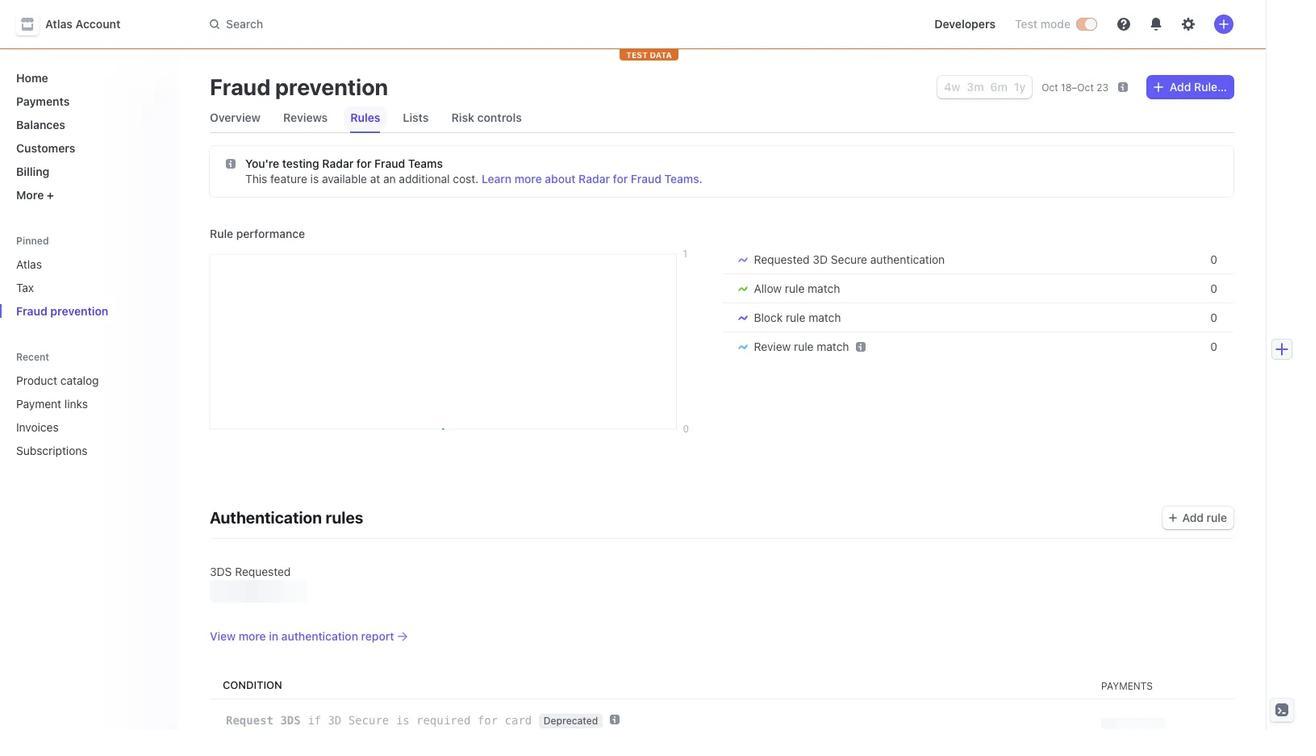 Task type: locate. For each thing, give the bounding box(es) containing it.
reviews link
[[277, 107, 334, 129]]

search
[[226, 17, 263, 31]]

1 vertical spatial 3d
[[328, 715, 342, 728]]

svg image
[[1154, 82, 1164, 92], [226, 159, 236, 169]]

data
[[650, 50, 672, 60]]

rule
[[210, 227, 233, 241]]

for right about
[[613, 172, 628, 186]]

1 horizontal spatial atlas
[[45, 17, 73, 31]]

rule for block
[[786, 311, 806, 324]]

payments link
[[10, 88, 165, 115]]

0 vertical spatial match
[[808, 282, 840, 295]]

3 0 from the top
[[1211, 311, 1218, 324]]

0 vertical spatial 3ds
[[210, 565, 232, 579]]

controls
[[477, 111, 522, 124]]

svg image left you're
[[226, 159, 236, 169]]

tax
[[16, 281, 34, 295]]

1 vertical spatial for
[[613, 172, 628, 186]]

2 0 from the top
[[1211, 282, 1218, 295]]

you're
[[245, 157, 279, 170]]

risk
[[452, 111, 475, 124]]

atlas inside button
[[45, 17, 73, 31]]

core navigation links element
[[10, 65, 165, 208]]

pinned navigation links element
[[10, 234, 165, 324]]

fraud prevention up "reviews"
[[210, 73, 388, 100]]

6m button
[[991, 80, 1008, 94]]

1 vertical spatial add
[[1183, 511, 1204, 525]]

1 vertical spatial requested
[[235, 565, 291, 579]]

for
[[357, 157, 372, 170], [613, 172, 628, 186], [478, 715, 498, 728]]

1 vertical spatial 3ds
[[280, 715, 301, 728]]

pinned element
[[10, 251, 165, 324]]

3ds left if
[[280, 715, 301, 728]]

1 vertical spatial prevention
[[50, 304, 108, 318]]

for up at
[[357, 157, 372, 170]]

1 vertical spatial is
[[396, 715, 410, 728]]

settings image
[[1182, 18, 1195, 31]]

links
[[64, 397, 88, 411]]

is left required in the bottom of the page
[[396, 715, 410, 728]]

teams
[[408, 157, 443, 170]]

help image
[[1118, 18, 1131, 31]]

1 0 from the top
[[1211, 253, 1218, 266]]

is inside you're testing radar for fraud teams this feature is available at an additional cost. learn more about radar for fraud teams.
[[310, 172, 319, 186]]

about
[[545, 172, 576, 186]]

1 vertical spatial radar
[[579, 172, 610, 186]]

add for add rule
[[1183, 511, 1204, 525]]

rules link
[[344, 107, 387, 129]]

3d right if
[[328, 715, 342, 728]]

rule for allow
[[785, 282, 805, 295]]

customers
[[16, 141, 75, 155]]

requested 3d secure authentication
[[754, 253, 945, 266]]

add rule button
[[1163, 507, 1234, 530]]

1 horizontal spatial svg image
[[1154, 82, 1164, 92]]

0 horizontal spatial fraud prevention
[[16, 304, 108, 318]]

1 horizontal spatial secure
[[831, 253, 868, 266]]

radar right about
[[579, 172, 610, 186]]

add
[[1170, 80, 1192, 94], [1183, 511, 1204, 525]]

0 vertical spatial more
[[515, 172, 542, 186]]

is
[[310, 172, 319, 186], [396, 715, 410, 728]]

0 vertical spatial fraud prevention
[[210, 73, 388, 100]]

more inside you're testing radar for fraud teams this feature is available at an additional cost. learn more about radar for fraud teams.
[[515, 172, 542, 186]]

authentication
[[871, 253, 945, 266], [281, 630, 358, 644]]

requested
[[754, 253, 810, 266], [235, 565, 291, 579]]

developers
[[935, 17, 996, 31]]

1 vertical spatial match
[[809, 311, 841, 324]]

oct
[[1042, 82, 1059, 94], [1078, 82, 1094, 94]]

risk controls link
[[445, 107, 529, 129]]

cost.
[[453, 172, 479, 186]]

is down "testing"
[[310, 172, 319, 186]]

0 for allow rule match
[[1211, 282, 1218, 295]]

0 horizontal spatial radar
[[322, 157, 354, 170]]

fraud down tax
[[16, 304, 47, 318]]

match down block rule match
[[817, 340, 849, 354]]

account
[[76, 17, 121, 31]]

rule…
[[1195, 80, 1228, 94]]

1 vertical spatial more
[[239, 630, 266, 644]]

add for add rule…
[[1170, 80, 1192, 94]]

0 horizontal spatial for
[[357, 157, 372, 170]]

6m
[[991, 80, 1008, 94]]

1 horizontal spatial requested
[[754, 253, 810, 266]]

pinned
[[16, 235, 49, 247]]

0 horizontal spatial 3ds
[[210, 565, 232, 579]]

1 vertical spatial atlas
[[16, 257, 42, 271]]

1 horizontal spatial more
[[515, 172, 542, 186]]

tab list containing overview
[[203, 103, 1234, 133]]

atlas for atlas
[[16, 257, 42, 271]]

3d up allow rule match
[[813, 253, 828, 266]]

atlas down pinned at the top
[[16, 257, 42, 271]]

1 vertical spatial fraud prevention
[[16, 304, 108, 318]]

add inside popup button
[[1170, 80, 1192, 94]]

1 horizontal spatial radar
[[579, 172, 610, 186]]

more
[[16, 188, 44, 202]]

atlas account
[[45, 17, 121, 31]]

prevention
[[275, 73, 388, 100], [50, 304, 108, 318]]

0 horizontal spatial is
[[310, 172, 319, 186]]

secure up allow rule match
[[831, 253, 868, 266]]

1 horizontal spatial prevention
[[275, 73, 388, 100]]

0 vertical spatial is
[[310, 172, 319, 186]]

tab list
[[203, 103, 1234, 133]]

oct left 18
[[1042, 82, 1059, 94]]

customers link
[[10, 135, 165, 161]]

match up review rule match
[[809, 311, 841, 324]]

more right learn
[[515, 172, 542, 186]]

prevention down tax link at the left
[[50, 304, 108, 318]]

if
[[308, 715, 321, 728]]

1 vertical spatial authentication
[[281, 630, 358, 644]]

request
[[226, 715, 274, 728]]

rule inside add rule "button"
[[1207, 511, 1228, 525]]

0 vertical spatial add
[[1170, 80, 1192, 94]]

1 horizontal spatial authentication
[[871, 253, 945, 266]]

add inside "button"
[[1183, 511, 1204, 525]]

payments
[[16, 94, 70, 108], [1102, 680, 1153, 692]]

1 horizontal spatial oct
[[1078, 82, 1094, 94]]

svg image left 'add rule…'
[[1154, 82, 1164, 92]]

atlas inside pinned element
[[16, 257, 42, 271]]

0 horizontal spatial prevention
[[50, 304, 108, 318]]

catalog
[[60, 374, 99, 387]]

additional
[[399, 172, 450, 186]]

1 horizontal spatial is
[[396, 715, 410, 728]]

3d
[[813, 253, 828, 266], [328, 715, 342, 728]]

available
[[322, 172, 367, 186]]

secure right if
[[348, 715, 389, 728]]

18
[[1061, 82, 1072, 94]]

0 for block rule match
[[1211, 311, 1218, 324]]

balances
[[16, 118, 65, 132]]

match down "requested 3d secure authentication"
[[808, 282, 840, 295]]

prevention inside pinned element
[[50, 304, 108, 318]]

prevention up "reviews"
[[275, 73, 388, 100]]

report
[[361, 630, 394, 644]]

test
[[1015, 17, 1038, 31]]

overview
[[210, 111, 261, 124]]

2 vertical spatial match
[[817, 340, 849, 354]]

home
[[16, 71, 48, 85]]

fraud up the overview
[[210, 73, 271, 100]]

0 horizontal spatial payments
[[16, 94, 70, 108]]

payment links link
[[10, 391, 142, 417]]

2 oct from the left
[[1078, 82, 1094, 94]]

subscriptions
[[16, 444, 88, 458]]

1 vertical spatial svg image
[[226, 159, 236, 169]]

fraud
[[210, 73, 271, 100], [375, 157, 405, 170], [631, 172, 662, 186], [16, 304, 47, 318]]

0 vertical spatial prevention
[[275, 73, 388, 100]]

fraud prevention down tax link at the left
[[16, 304, 108, 318]]

match
[[808, 282, 840, 295], [809, 311, 841, 324], [817, 340, 849, 354]]

23
[[1097, 82, 1109, 94]]

radar up the available
[[322, 157, 354, 170]]

requested up allow
[[754, 253, 810, 266]]

0 vertical spatial payments
[[16, 94, 70, 108]]

product catalog
[[16, 374, 99, 387]]

0 vertical spatial svg image
[[1154, 82, 1164, 92]]

testing
[[282, 157, 319, 170]]

0 horizontal spatial more
[[239, 630, 266, 644]]

developers link
[[928, 11, 1002, 37]]

0 horizontal spatial atlas
[[16, 257, 42, 271]]

1 vertical spatial payments
[[1102, 680, 1153, 692]]

recent navigation links element
[[0, 350, 178, 464]]

authentication
[[210, 509, 322, 527]]

1 vertical spatial secure
[[348, 715, 389, 728]]

0 vertical spatial 3d
[[813, 253, 828, 266]]

authentication for secure
[[871, 253, 945, 266]]

allow
[[754, 282, 782, 295]]

1 horizontal spatial fraud prevention
[[210, 73, 388, 100]]

reviews
[[283, 111, 328, 124]]

0
[[1211, 253, 1218, 266], [1211, 282, 1218, 295], [1211, 311, 1218, 324], [1211, 340, 1218, 354]]

fraud prevention link
[[10, 298, 165, 324]]

authentication inside "link"
[[281, 630, 358, 644]]

atlas left account
[[45, 17, 73, 31]]

0 vertical spatial for
[[357, 157, 372, 170]]

1 horizontal spatial payments
[[1102, 680, 1153, 692]]

requested down authentication
[[235, 565, 291, 579]]

4 0 from the top
[[1211, 340, 1218, 354]]

payments inside core navigation links element
[[16, 94, 70, 108]]

for left card
[[478, 715, 498, 728]]

add rule
[[1183, 511, 1228, 525]]

0 vertical spatial authentication
[[871, 253, 945, 266]]

oct 18 – oct 23
[[1042, 82, 1109, 94]]

0 for review rule match
[[1211, 340, 1218, 354]]

recent
[[16, 351, 49, 363]]

feature
[[270, 172, 307, 186]]

product
[[16, 374, 57, 387]]

0 horizontal spatial authentication
[[281, 630, 358, 644]]

more left in
[[239, 630, 266, 644]]

0 horizontal spatial oct
[[1042, 82, 1059, 94]]

1 horizontal spatial for
[[478, 715, 498, 728]]

0 vertical spatial secure
[[831, 253, 868, 266]]

block rule match
[[754, 311, 841, 324]]

Search search field
[[200, 9, 655, 39]]

0 vertical spatial atlas
[[45, 17, 73, 31]]

more +
[[16, 188, 54, 202]]

an
[[383, 172, 396, 186]]

3ds up view
[[210, 565, 232, 579]]

0 horizontal spatial requested
[[235, 565, 291, 579]]

0 for requested 3d secure authentication
[[1211, 253, 1218, 266]]

oct left 23
[[1078, 82, 1094, 94]]

radar
[[322, 157, 354, 170], [579, 172, 610, 186]]

4w 3m 6m 1y
[[945, 80, 1026, 94]]

fraud prevention
[[210, 73, 388, 100], [16, 304, 108, 318]]

billing link
[[10, 158, 165, 185]]

3ds requested
[[210, 565, 291, 579]]



Task type: vqa. For each thing, say whether or not it's contained in the screenshot.
The Core Navigation Links element
yes



Task type: describe. For each thing, give the bounding box(es) containing it.
in
[[269, 630, 278, 644]]

fraud up an at the top of page
[[375, 157, 405, 170]]

rules tab
[[344, 103, 387, 132]]

learn more about radar for fraud teams. link
[[482, 172, 703, 186]]

balances link
[[10, 111, 165, 138]]

svg image inside add rule… popup button
[[1154, 82, 1164, 92]]

atlas for atlas account
[[45, 17, 73, 31]]

2 horizontal spatial for
[[613, 172, 628, 186]]

atlas account button
[[16, 13, 137, 36]]

performance
[[236, 227, 305, 241]]

at
[[370, 172, 380, 186]]

more inside "link"
[[239, 630, 266, 644]]

0 horizontal spatial 3d
[[328, 715, 342, 728]]

rule for review
[[794, 340, 814, 354]]

fraud left teams.
[[631, 172, 662, 186]]

match for allow rule match
[[808, 282, 840, 295]]

fraud inside pinned element
[[16, 304, 47, 318]]

rule for add
[[1207, 511, 1228, 525]]

0 horizontal spatial secure
[[348, 715, 389, 728]]

1y
[[1014, 80, 1026, 94]]

lists link
[[397, 107, 435, 129]]

review rule match
[[754, 340, 849, 354]]

fraud prevention inside pinned element
[[16, 304, 108, 318]]

4w
[[945, 80, 961, 94]]

Search text field
[[200, 9, 655, 39]]

review
[[754, 340, 791, 354]]

–
[[1072, 82, 1078, 94]]

1 horizontal spatial 3d
[[813, 253, 828, 266]]

2 vertical spatial for
[[478, 715, 498, 728]]

mode
[[1041, 17, 1071, 31]]

atlas link
[[10, 251, 165, 278]]

authentication for in
[[281, 630, 358, 644]]

required
[[416, 715, 471, 728]]

learn
[[482, 172, 512, 186]]

subscriptions link
[[10, 437, 142, 464]]

you're testing radar for fraud teams this feature is available at an additional cost. learn more about radar for fraud teams.
[[245, 157, 703, 186]]

rules
[[326, 509, 364, 527]]

match for block rule match
[[809, 311, 841, 324]]

view more in authentication report link
[[210, 629, 1234, 645]]

test data
[[626, 50, 672, 60]]

4w button
[[945, 80, 961, 94]]

authentication rules
[[210, 509, 364, 527]]

test
[[626, 50, 648, 60]]

teams.
[[665, 172, 703, 186]]

add rule… button
[[1148, 76, 1234, 98]]

card
[[505, 715, 532, 728]]

1 oct from the left
[[1042, 82, 1059, 94]]

3m button
[[967, 80, 984, 94]]

recent element
[[0, 367, 178, 464]]

billing
[[16, 165, 50, 178]]

0 vertical spatial requested
[[754, 253, 810, 266]]

0 horizontal spatial svg image
[[226, 159, 236, 169]]

invoices link
[[10, 414, 142, 441]]

3m
[[967, 80, 984, 94]]

lists
[[403, 111, 429, 124]]

request 3ds if 3d secure is required for card
[[226, 715, 532, 728]]

deprecated
[[544, 715, 598, 728]]

block
[[754, 311, 783, 324]]

test mode
[[1015, 17, 1071, 31]]

notifications image
[[1150, 18, 1163, 31]]

condition
[[223, 679, 282, 692]]

rules
[[350, 111, 380, 124]]

home link
[[10, 65, 165, 91]]

risk controls
[[452, 111, 522, 124]]

match for review rule match
[[817, 340, 849, 354]]

invoices
[[16, 420, 59, 434]]

payment
[[16, 397, 61, 411]]

1 horizontal spatial 3ds
[[280, 715, 301, 728]]

0 vertical spatial radar
[[322, 157, 354, 170]]

rule performance
[[210, 227, 305, 241]]

add rule…
[[1170, 80, 1228, 94]]

1y button
[[1014, 80, 1026, 94]]

view more in authentication report
[[210, 630, 394, 644]]

product catalog link
[[10, 367, 142, 394]]

allow rule match
[[754, 282, 840, 295]]

this
[[245, 172, 267, 186]]

view
[[210, 630, 236, 644]]

overview link
[[203, 107, 267, 129]]

payment links
[[16, 397, 88, 411]]



